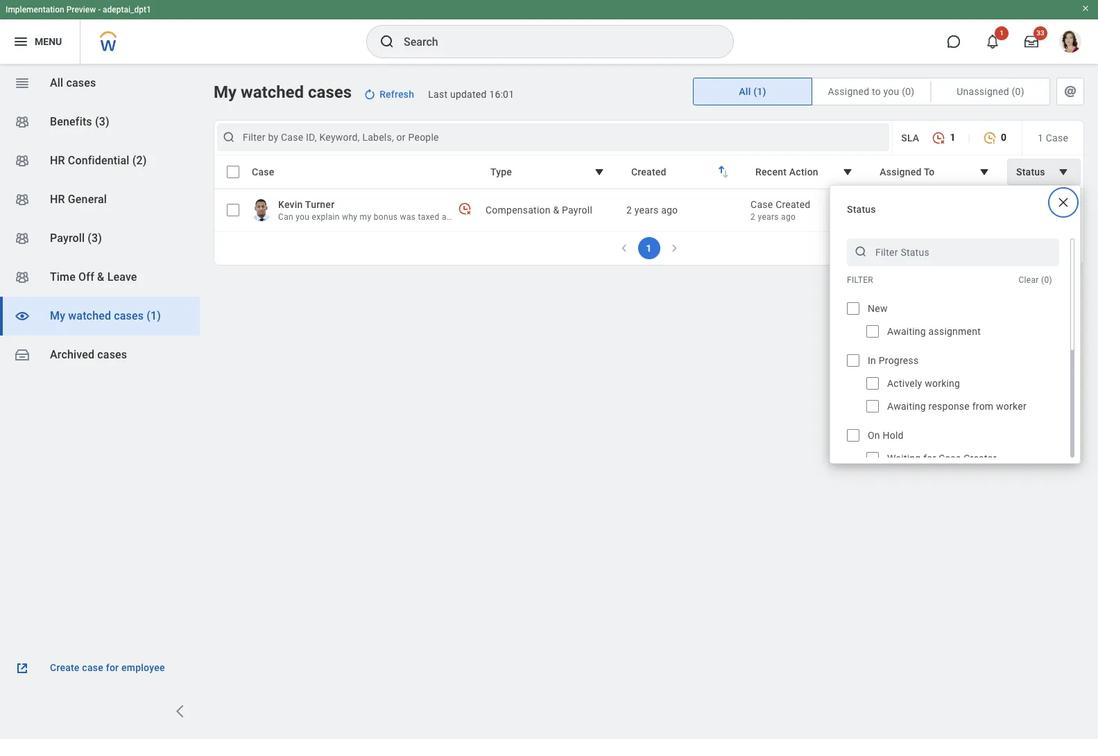 Task type: vqa. For each thing, say whether or not it's contained in the screenshot.
search icon
yes



Task type: describe. For each thing, give the bounding box(es) containing it.
type
[[490, 167, 512, 178]]

clear (0) button
[[1012, 271, 1059, 289]]

notifications large image
[[986, 35, 1000, 49]]

assigned to
[[880, 167, 935, 178]]

case inside status dialog
[[939, 453, 961, 464]]

contact card matrix manager image for time off & leave
[[14, 269, 31, 286]]

clock exclamation image
[[983, 131, 997, 145]]

1 inside the menu banner
[[1000, 29, 1004, 37]]

cases up benefits (3)
[[66, 76, 96, 89]]

sort down image
[[717, 166, 734, 182]]

contact card matrix manager image for hr confidential (2)
[[14, 153, 31, 169]]

(1) inside button
[[754, 86, 766, 97]]

chevron left small image
[[617, 241, 631, 255]]

my
[[360, 212, 371, 222]]

implementation
[[6, 5, 64, 15]]

1 right the "clock x" icon
[[950, 132, 956, 143]]

1 right chevron left small image
[[646, 243, 652, 254]]

0 horizontal spatial ago
[[661, 205, 678, 216]]

status inside button
[[1016, 167, 1045, 178]]

can you explain why my bonus was taxed at a higher rate? button
[[278, 212, 505, 223]]

turner
[[305, 199, 335, 210]]

0
[[1001, 132, 1007, 143]]

refresh
[[380, 89, 414, 100]]

case
[[82, 663, 103, 674]]

time to resolve - overdue element
[[458, 202, 472, 215]]

|
[[968, 132, 971, 143]]

chevron right small image
[[667, 241, 681, 255]]

awaiting response from worker
[[887, 401, 1027, 412]]

-
[[98, 5, 101, 15]]

awaiting assignment
[[887, 326, 981, 337]]

(0) for unassigned (0)
[[1012, 86, 1024, 97]]

last
[[428, 89, 448, 100]]

inbox image
[[14, 347, 31, 364]]

benefits (3) link
[[0, 103, 200, 142]]

(0) for clear (0)
[[1041, 275, 1052, 285]]

assigned to you (0)
[[828, 86, 915, 97]]

to
[[924, 167, 935, 178]]

creator
[[964, 453, 997, 464]]

Filter Status text field
[[847, 239, 1059, 266]]

filter by case id, keyword, labels, or people. type label: to find cases with specific labels applied element
[[217, 123, 890, 151]]

assigned for assigned to you (0)
[[828, 86, 869, 97]]

payroll (3)
[[50, 232, 102, 245]]

created button
[[622, 159, 741, 185]]

years inside case created 2 years ago
[[758, 212, 779, 222]]

caret down image for assigned to
[[976, 164, 993, 180]]

a
[[452, 212, 457, 222]]

hr confidential (2) link
[[0, 142, 200, 180]]

search image for filter by case id, keyword, labels, or people text box
[[222, 130, 236, 144]]

cases down my watched cases (1)
[[97, 348, 127, 361]]

16:01
[[489, 89, 514, 100]]

employee
[[121, 663, 165, 674]]

profile logan mcneil image
[[1059, 31, 1082, 56]]

assigned to you (0) button
[[812, 78, 930, 105]]

1 case
[[1038, 132, 1068, 143]]

1 up status button
[[1038, 132, 1043, 143]]

menu
[[35, 36, 62, 47]]

explain
[[312, 212, 340, 222]]

caret down image for recent action
[[840, 164, 856, 180]]

sla
[[901, 132, 920, 143]]

clear
[[1019, 275, 1039, 285]]

assigned to button
[[871, 159, 1002, 185]]

(2)
[[132, 154, 147, 167]]

unassigned (0) button
[[932, 78, 1050, 105]]

general
[[68, 193, 107, 206]]

to
[[872, 86, 881, 97]]

grid view image
[[14, 75, 31, 92]]

status dialog
[[830, 185, 1081, 656]]

contact card matrix manager image for hr general
[[14, 191, 31, 208]]

tab list containing all (1)
[[693, 78, 1084, 105]]

2 years ago
[[626, 205, 678, 216]]

2 inside case created 2 years ago
[[751, 212, 756, 222]]

33
[[1037, 29, 1045, 37]]

ago inside case created 2 years ago
[[781, 212, 796, 222]]

higher
[[459, 212, 483, 222]]

menu button
[[0, 19, 80, 64]]

in progress inside status dialog
[[868, 355, 919, 366]]

all for all cases
[[50, 76, 63, 89]]

create case for employee
[[50, 663, 165, 674]]

33 button
[[1016, 26, 1048, 57]]

payroll (3) link
[[0, 219, 200, 258]]

clock x image
[[932, 131, 946, 145]]

actively working
[[887, 378, 960, 389]]

waiting
[[887, 453, 921, 464]]

rate?
[[486, 212, 505, 222]]

kevin
[[278, 199, 303, 210]]

awaiting for awaiting response from worker
[[887, 401, 926, 412]]

you inside the kevin turner can you explain why my bonus was taxed at a higher rate?
[[296, 212, 310, 222]]

type button
[[481, 159, 617, 185]]

archived cases
[[50, 348, 127, 361]]

caret down image for type
[[591, 164, 608, 180]]

caret down image
[[1055, 164, 1072, 180]]

(3) for payroll (3)
[[88, 232, 102, 245]]

my watched cases (1) link
[[0, 297, 200, 336]]

compensation
[[486, 205, 551, 216]]

0 horizontal spatial years
[[635, 205, 659, 216]]

archived
[[50, 348, 94, 361]]

preview
[[66, 5, 96, 15]]

hr general
[[50, 193, 107, 206]]

for inside status dialog
[[923, 453, 936, 464]]

archived cases link
[[0, 336, 200, 375]]

was
[[400, 212, 416, 222]]

my for my watched cases
[[214, 83, 237, 102]]

refresh button
[[357, 83, 423, 105]]

recent
[[756, 167, 787, 178]]

compensation & payroll
[[486, 205, 592, 216]]

updated
[[450, 89, 487, 100]]

created inside button
[[631, 167, 667, 178]]

reset image
[[363, 87, 377, 101]]

hold
[[883, 430, 904, 441]]

search image for the "search workday" search box
[[379, 33, 395, 50]]

my for my watched cases (1)
[[50, 309, 65, 323]]

my watched cases (1)
[[50, 309, 161, 323]]

progress inside all (1) tab panel
[[1025, 206, 1067, 216]]

watched for my watched cases
[[241, 83, 304, 102]]

kevin turner can you explain why my bonus was taxed at a higher rate?
[[278, 199, 505, 222]]

create case for employee link
[[14, 660, 186, 677]]

(1) inside 'link'
[[147, 309, 161, 323]]

status button
[[1007, 159, 1081, 185]]

0 button
[[976, 124, 1014, 151]]



Task type: locate. For each thing, give the bounding box(es) containing it.
case created 2 years ago
[[751, 199, 811, 222]]

0 horizontal spatial (0)
[[902, 86, 915, 97]]

caret down image inside assigned to button
[[976, 164, 993, 180]]

(0) right unassigned at top
[[1012, 86, 1024, 97]]

&
[[553, 205, 559, 216], [97, 271, 104, 284]]

1 horizontal spatial caret down image
[[840, 164, 856, 180]]

2 hr from the top
[[50, 193, 65, 206]]

close environment banner image
[[1082, 4, 1090, 12]]

in
[[1014, 206, 1023, 216], [868, 355, 876, 366]]

all inside button
[[739, 86, 751, 97]]

2 vertical spatial contact card matrix manager image
[[14, 191, 31, 208]]

caret down image inside type button
[[591, 164, 608, 180]]

0 vertical spatial you
[[884, 86, 899, 97]]

assigned for assigned to
[[880, 167, 922, 178]]

time off & leave link
[[0, 258, 200, 297]]

search image inside the menu banner
[[379, 33, 395, 50]]

0 vertical spatial hr
[[50, 154, 65, 167]]

3 caret down image from the left
[[976, 164, 993, 180]]

list
[[0, 64, 200, 375], [847, 375, 1059, 415]]

0 horizontal spatial &
[[97, 271, 104, 284]]

1 horizontal spatial 2
[[751, 212, 756, 222]]

progress down status button
[[1025, 206, 1067, 216]]

2 contact card matrix manager image from the top
[[14, 153, 31, 169]]

0 vertical spatial assigned
[[828, 86, 869, 97]]

0 horizontal spatial status
[[847, 204, 876, 215]]

1 vertical spatial search image
[[222, 130, 236, 144]]

1 horizontal spatial (0)
[[1012, 86, 1024, 97]]

0 vertical spatial list
[[0, 64, 200, 375]]

1 vertical spatial 1 button
[[925, 124, 963, 151]]

on hold
[[868, 430, 904, 441]]

0 vertical spatial &
[[553, 205, 559, 216]]

assigned inside tab list
[[828, 86, 869, 97]]

0 horizontal spatial 1 button
[[638, 237, 660, 259]]

1 vertical spatial watched
[[68, 309, 111, 323]]

in progress
[[1014, 206, 1067, 216], [868, 355, 919, 366]]

in inside all (1) tab panel
[[1014, 206, 1023, 216]]

at
[[442, 212, 450, 222]]

0 horizontal spatial created
[[631, 167, 667, 178]]

contact card matrix manager image for payroll (3)
[[14, 230, 31, 247]]

1 vertical spatial in
[[868, 355, 876, 366]]

created up 2 years ago
[[631, 167, 667, 178]]

2 horizontal spatial 1 button
[[978, 26, 1009, 57]]

(1)
[[754, 86, 766, 97], [147, 309, 161, 323]]

0 vertical spatial contact card matrix manager image
[[14, 114, 31, 130]]

0 vertical spatial contact card matrix manager image
[[14, 230, 31, 247]]

payroll down type button
[[562, 205, 592, 216]]

1 horizontal spatial in
[[1014, 206, 1023, 216]]

2 contact card matrix manager image from the top
[[14, 269, 31, 286]]

0 vertical spatial in progress
[[1014, 206, 1067, 216]]

all cases
[[50, 76, 96, 89]]

on
[[868, 430, 880, 441]]

all (1) tab panel
[[214, 120, 1084, 266]]

contact card matrix manager image inside "hr general" link
[[14, 191, 31, 208]]

1 horizontal spatial assigned
[[880, 167, 922, 178]]

1 horizontal spatial status
[[1016, 167, 1045, 178]]

1 button right chevron left small image
[[638, 237, 660, 259]]

0 vertical spatial (3)
[[95, 115, 109, 128]]

0 vertical spatial (1)
[[754, 86, 766, 97]]

0 horizontal spatial assigned
[[828, 86, 869, 97]]

2 up chevron left small image
[[626, 205, 632, 216]]

time to resolve - overdue image
[[458, 202, 472, 215]]

1 horizontal spatial created
[[776, 199, 811, 210]]

sort up image
[[713, 162, 730, 178]]

watched inside 'link'
[[68, 309, 111, 323]]

1 horizontal spatial for
[[923, 453, 936, 464]]

0 horizontal spatial in progress
[[868, 355, 919, 366]]

1 vertical spatial &
[[97, 271, 104, 284]]

1 horizontal spatial ago
[[781, 212, 796, 222]]

worker
[[996, 401, 1027, 412]]

2 horizontal spatial caret down image
[[976, 164, 993, 180]]

cases down leave
[[114, 309, 144, 323]]

1 horizontal spatial &
[[553, 205, 559, 216]]

contact card matrix manager image inside payroll (3) link
[[14, 230, 31, 247]]

0 horizontal spatial progress
[[879, 355, 919, 366]]

0 horizontal spatial in
[[868, 355, 876, 366]]

Filter by Case ID, Keyword, Labels, or People text field
[[243, 130, 868, 144]]

Search Workday  search field
[[404, 26, 705, 57]]

hr for hr confidential (2)
[[50, 154, 65, 167]]

unassigned
[[957, 86, 1009, 97]]

progress up the actively in the right bottom of the page
[[879, 355, 919, 366]]

1 vertical spatial hr
[[50, 193, 65, 206]]

awaiting
[[887, 326, 926, 337], [887, 401, 926, 412]]

1 vertical spatial (1)
[[147, 309, 161, 323]]

progress inside status dialog
[[879, 355, 919, 366]]

1 contact card matrix manager image from the top
[[14, 230, 31, 247]]

0 horizontal spatial you
[[296, 212, 310, 222]]

list containing actively working
[[847, 375, 1059, 415]]

status left caret down image
[[1016, 167, 1045, 178]]

0 vertical spatial for
[[923, 453, 936, 464]]

in left x icon
[[1014, 206, 1023, 216]]

search image inside status dialog
[[854, 245, 868, 259]]

contact card matrix manager image
[[14, 230, 31, 247], [14, 269, 31, 286]]

0 horizontal spatial (1)
[[147, 309, 161, 323]]

1 horizontal spatial 1 button
[[925, 124, 963, 151]]

menu banner
[[0, 0, 1098, 64]]

all for all (1)
[[739, 86, 751, 97]]

create
[[50, 663, 80, 674]]

in down new
[[868, 355, 876, 366]]

0 vertical spatial my
[[214, 83, 237, 102]]

search image
[[379, 33, 395, 50], [222, 130, 236, 144], [854, 245, 868, 259]]

status down recent action button
[[847, 204, 876, 215]]

0 horizontal spatial payroll
[[50, 232, 85, 245]]

0 vertical spatial watched
[[241, 83, 304, 102]]

2 vertical spatial 1 button
[[638, 237, 660, 259]]

tab list
[[693, 78, 1084, 105]]

waiting for case creator
[[887, 453, 997, 464]]

2 awaiting from the top
[[887, 401, 926, 412]]

contact card matrix manager image up visible icon
[[14, 269, 31, 286]]

& inside all (1) tab panel
[[553, 205, 559, 216]]

0 horizontal spatial my
[[50, 309, 65, 323]]

my watched cases
[[214, 83, 352, 102]]

1 horizontal spatial payroll
[[562, 205, 592, 216]]

benefits
[[50, 115, 92, 128]]

you right to
[[884, 86, 899, 97]]

ext link image
[[14, 660, 31, 677]]

1 horizontal spatial in progress
[[1014, 206, 1067, 216]]

for right 'case'
[[106, 663, 119, 674]]

1 vertical spatial status
[[847, 204, 876, 215]]

0 vertical spatial payroll
[[562, 205, 592, 216]]

0 vertical spatial 1 button
[[978, 26, 1009, 57]]

1 contact card matrix manager image from the top
[[14, 114, 31, 130]]

in progress inside all (1) tab panel
[[1014, 206, 1067, 216]]

payroll up the time
[[50, 232, 85, 245]]

1 button left |
[[925, 124, 963, 151]]

progress
[[1025, 206, 1067, 216], [879, 355, 919, 366]]

for right waiting
[[923, 453, 936, 464]]

my
[[214, 83, 237, 102], [50, 309, 65, 323]]

inbox large image
[[1025, 35, 1039, 49]]

0 horizontal spatial 2
[[626, 205, 632, 216]]

unassigned (0)
[[957, 86, 1024, 97]]

1 vertical spatial list
[[847, 375, 1059, 415]]

0 vertical spatial status
[[1016, 167, 1045, 178]]

watched
[[241, 83, 304, 102], [68, 309, 111, 323]]

in progress up the actively in the right bottom of the page
[[868, 355, 919, 366]]

all (1)
[[739, 86, 766, 97]]

payroll inside all (1) tab panel
[[562, 205, 592, 216]]

0 horizontal spatial for
[[106, 663, 119, 674]]

(3) inside benefits (3) link
[[95, 115, 109, 128]]

1 horizontal spatial progress
[[1025, 206, 1067, 216]]

0 horizontal spatial list
[[0, 64, 200, 375]]

visible image
[[14, 308, 31, 325]]

2 vertical spatial search image
[[854, 245, 868, 259]]

payroll
[[562, 205, 592, 216], [50, 232, 85, 245]]

0 vertical spatial search image
[[379, 33, 395, 50]]

0 horizontal spatial all
[[50, 76, 63, 89]]

caret down image down 'clock exclamation' image on the right top of the page
[[976, 164, 993, 180]]

search image for filter status text field
[[854, 245, 868, 259]]

cases inside 'link'
[[114, 309, 144, 323]]

ago up 'chevron right small' icon
[[661, 205, 678, 216]]

caret down image
[[591, 164, 608, 180], [840, 164, 856, 180], [976, 164, 993, 180]]

(0) right clear
[[1041, 275, 1052, 285]]

1 vertical spatial contact card matrix manager image
[[14, 153, 31, 169]]

0 vertical spatial awaiting
[[887, 326, 926, 337]]

1 horizontal spatial list
[[847, 375, 1059, 415]]

time off & leave
[[50, 271, 137, 284]]

& right compensation
[[553, 205, 559, 216]]

watched for my watched cases (1)
[[68, 309, 111, 323]]

search image inside filter by case id, keyword, labels, or people. type label: to find cases with specific labels applied element
[[222, 130, 236, 144]]

my inside 'link'
[[50, 309, 65, 323]]

(3) right 'benefits' at the left of the page
[[95, 115, 109, 128]]

2 horizontal spatial (0)
[[1041, 275, 1052, 285]]

x image
[[1057, 196, 1070, 210]]

(3) down "hr general" link in the left of the page
[[88, 232, 102, 245]]

chevron right image
[[172, 703, 189, 720]]

1 horizontal spatial years
[[758, 212, 779, 222]]

taxed
[[418, 212, 440, 222]]

2 down recent
[[751, 212, 756, 222]]

1 awaiting from the top
[[887, 326, 926, 337]]

clear (0)
[[1019, 275, 1052, 285]]

1 button left inbox large icon
[[978, 26, 1009, 57]]

1 horizontal spatial my
[[214, 83, 237, 102]]

filter
[[847, 275, 873, 285]]

& right off
[[97, 271, 104, 284]]

1 button
[[978, 26, 1009, 57], [925, 124, 963, 151], [638, 237, 660, 259]]

1 vertical spatial awaiting
[[887, 401, 926, 412]]

you right can
[[296, 212, 310, 222]]

1 hr from the top
[[50, 154, 65, 167]]

0 vertical spatial in
[[1014, 206, 1023, 216]]

at tag mention image
[[1062, 83, 1079, 100]]

0 vertical spatial created
[[631, 167, 667, 178]]

assignment
[[929, 326, 981, 337]]

time
[[50, 271, 76, 284]]

1 vertical spatial assigned
[[880, 167, 922, 178]]

created down recent action
[[776, 199, 811, 210]]

0 horizontal spatial watched
[[68, 309, 111, 323]]

1 vertical spatial contact card matrix manager image
[[14, 269, 31, 286]]

years down recent
[[758, 212, 779, 222]]

1 vertical spatial my
[[50, 309, 65, 323]]

status
[[1016, 167, 1045, 178], [847, 204, 876, 215]]

status inside dialog
[[847, 204, 876, 215]]

recent action
[[756, 167, 819, 178]]

1 vertical spatial in progress
[[868, 355, 919, 366]]

contact card matrix manager image inside time off & leave link
[[14, 269, 31, 286]]

contact card matrix manager image inside hr confidential (2) link
[[14, 153, 31, 169]]

hr
[[50, 154, 65, 167], [50, 193, 65, 206]]

from
[[972, 401, 994, 412]]

contact card matrix manager image for benefits (3)
[[14, 114, 31, 130]]

ago down recent action
[[781, 212, 796, 222]]

1 caret down image from the left
[[591, 164, 608, 180]]

1 right "notifications large" image
[[1000, 29, 1004, 37]]

1 horizontal spatial watched
[[241, 83, 304, 102]]

off
[[78, 271, 94, 284]]

notifications element
[[1066, 28, 1077, 39]]

justify image
[[12, 33, 29, 50]]

case inside case created 2 years ago
[[751, 199, 773, 210]]

awaiting down new
[[887, 326, 926, 337]]

cases left the reset icon
[[308, 83, 352, 102]]

2 horizontal spatial search image
[[854, 245, 868, 259]]

years
[[635, 205, 659, 216], [758, 212, 779, 222]]

can
[[278, 212, 293, 222]]

awaiting down the actively in the right bottom of the page
[[887, 401, 926, 412]]

case
[[1046, 132, 1068, 143], [252, 167, 274, 178], [751, 199, 773, 210], [939, 453, 961, 464]]

3 contact card matrix manager image from the top
[[14, 191, 31, 208]]

why
[[342, 212, 358, 222]]

hr for hr general
[[50, 193, 65, 206]]

assigned
[[828, 86, 869, 97], [880, 167, 922, 178]]

adeptai_dpt1
[[103, 5, 151, 15]]

1 horizontal spatial search image
[[379, 33, 395, 50]]

1 vertical spatial for
[[106, 663, 119, 674]]

(3) for benefits (3)
[[95, 115, 109, 128]]

0 horizontal spatial search image
[[222, 130, 236, 144]]

bonus
[[374, 212, 398, 222]]

in progress down status button
[[1014, 206, 1067, 216]]

all cases link
[[0, 64, 200, 103]]

all (1) button
[[694, 78, 812, 105]]

actively
[[887, 378, 922, 389]]

contact card matrix manager image inside benefits (3) link
[[14, 114, 31, 130]]

caret down image inside recent action button
[[840, 164, 856, 180]]

recent action button
[[747, 159, 865, 185]]

contact card matrix manager image
[[14, 114, 31, 130], [14, 153, 31, 169], [14, 191, 31, 208]]

1 horizontal spatial all
[[739, 86, 751, 97]]

contact card matrix manager image left payroll (3)
[[14, 230, 31, 247]]

action
[[789, 167, 819, 178]]

created inside case created 2 years ago
[[776, 199, 811, 210]]

& inside time off & leave link
[[97, 271, 104, 284]]

working
[[925, 378, 960, 389]]

1 vertical spatial (3)
[[88, 232, 102, 245]]

created
[[631, 167, 667, 178], [776, 199, 811, 210]]

implementation preview -   adeptai_dpt1
[[6, 5, 151, 15]]

1 vertical spatial created
[[776, 199, 811, 210]]

2 caret down image from the left
[[840, 164, 856, 180]]

confidential
[[68, 154, 129, 167]]

you inside button
[[884, 86, 899, 97]]

0 vertical spatial progress
[[1025, 206, 1067, 216]]

1 vertical spatial progress
[[879, 355, 919, 366]]

response
[[929, 401, 970, 412]]

(3) inside payroll (3) link
[[88, 232, 102, 245]]

caret down image right the action
[[840, 164, 856, 180]]

years down created button
[[635, 205, 659, 216]]

1 horizontal spatial you
[[884, 86, 899, 97]]

assigned inside all (1) tab panel
[[880, 167, 922, 178]]

hr confidential (2)
[[50, 154, 147, 167]]

caret down image down filter by case id, keyword, labels, or people text box
[[591, 164, 608, 180]]

hr left general
[[50, 193, 65, 206]]

benefits (3)
[[50, 115, 109, 128]]

you
[[884, 86, 899, 97], [296, 212, 310, 222]]

1 vertical spatial you
[[296, 212, 310, 222]]

list inside status dialog
[[847, 375, 1059, 415]]

0 horizontal spatial caret down image
[[591, 164, 608, 180]]

payroll inside list
[[50, 232, 85, 245]]

hr down 'benefits' at the left of the page
[[50, 154, 65, 167]]

awaiting inside list
[[887, 401, 926, 412]]

(0) right to
[[902, 86, 915, 97]]

(0) inside button
[[1041, 275, 1052, 285]]

new
[[868, 303, 888, 314]]

1 vertical spatial payroll
[[50, 232, 85, 245]]

1 horizontal spatial (1)
[[754, 86, 766, 97]]

ago
[[661, 205, 678, 216], [781, 212, 796, 222]]

in inside status dialog
[[868, 355, 876, 366]]

list containing all cases
[[0, 64, 200, 375]]

awaiting for awaiting assignment
[[887, 326, 926, 337]]

leave
[[107, 271, 137, 284]]



